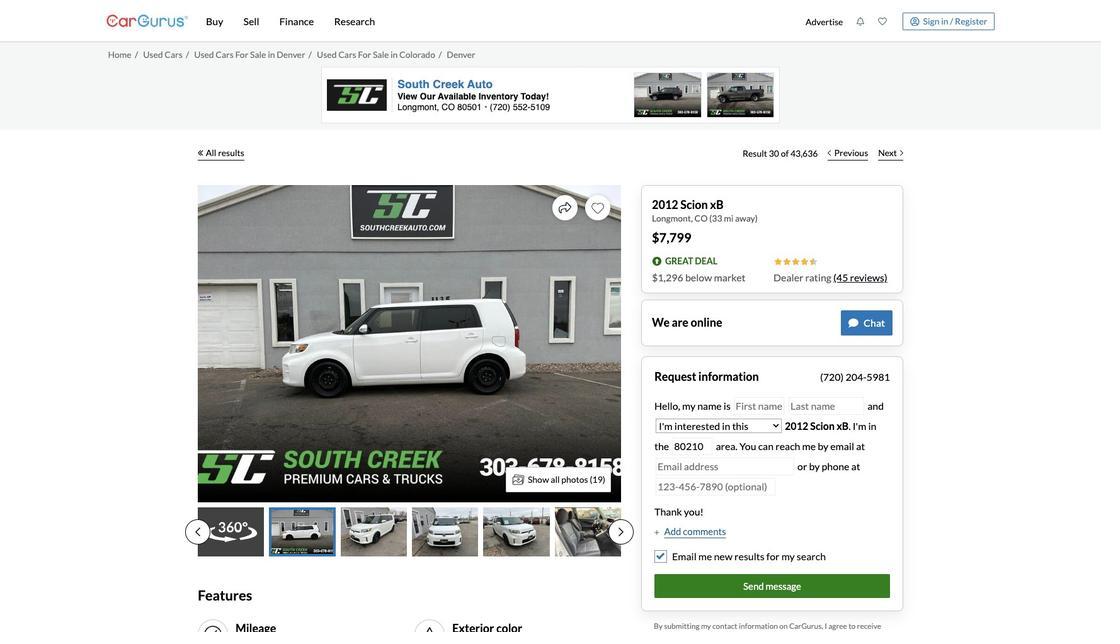 Task type: describe. For each thing, give the bounding box(es) containing it.
xb for 2012 scion xb longmont, co (33 mi away) $7,799
[[711, 196, 724, 210]]

(720)
[[821, 370, 844, 382]]

2 from from the left
[[763, 631, 779, 633]]

2012 scion xb longmont, co (33 mi away) $7,799
[[652, 196, 758, 244]]

2 horizontal spatial my
[[782, 550, 795, 562]]

$1,296
[[652, 270, 684, 282]]

previous
[[835, 146, 869, 157]]

add
[[665, 525, 682, 536]]

away)
[[736, 212, 758, 223]]

advertise
[[806, 15, 844, 26]]

show all photos (19) link
[[506, 466, 611, 491]]

for
[[767, 550, 780, 562]]

show
[[528, 473, 549, 484]]

great deal
[[666, 254, 718, 265]]

used cars for sale in colorado link
[[317, 48, 436, 58]]

communications
[[654, 631, 709, 633]]

dealer
[[774, 270, 804, 282]]

cargurus logo homepage link image
[[107, 2, 188, 38]]

result 30 of 43,636
[[743, 147, 818, 158]]

0 vertical spatial information
[[699, 369, 759, 383]]

0 horizontal spatial me
[[699, 550, 712, 562]]

longmont,
[[652, 212, 693, 223]]

sign in / register menu item
[[894, 11, 995, 29]]

email
[[831, 439, 855, 451]]

reviews)
[[851, 270, 888, 282]]

buy
[[206, 14, 223, 26]]

0 vertical spatial and
[[866, 399, 884, 411]]

thank
[[655, 505, 682, 517]]

(33
[[710, 212, 723, 223]]

$7,799
[[652, 229, 692, 244]]

sign in / register link
[[903, 11, 995, 29]]

3 from from the left
[[857, 631, 873, 633]]

scion for 2012 scion xb longmont, co (33 mi away) $7,799
[[681, 196, 708, 210]]

finance
[[280, 14, 314, 26]]

2 denver from the left
[[447, 48, 476, 58]]

(19)
[[590, 473, 606, 484]]

rating
[[806, 270, 832, 282]]

Zip code field
[[673, 437, 713, 455]]

cargurus logo homepage link link
[[107, 2, 188, 38]]

chat button
[[842, 310, 893, 335]]

thank you!
[[655, 505, 704, 517]]

phone
[[822, 460, 850, 472]]

1 denver from the left
[[277, 48, 305, 58]]

great
[[666, 254, 694, 265]]

(720) 204-5981
[[821, 370, 891, 382]]

all
[[551, 473, 560, 484]]

30
[[769, 147, 780, 158]]

search
[[797, 550, 826, 562]]

in inside . i'm in the
[[869, 419, 877, 431]]

information inside the by submitting my contact information on cargurus, i agree to receive communications from cargurus, from the vehicle's seller, and from th
[[739, 621, 778, 631]]

First name field
[[734, 397, 785, 414]]

you
[[740, 439, 757, 451]]

sell
[[244, 14, 259, 26]]

1 used from the left
[[143, 48, 163, 58]]

we are online
[[652, 315, 723, 329]]

we
[[652, 315, 670, 329]]

chevron left image
[[829, 148, 832, 155]]

request
[[655, 369, 697, 383]]

in left "colorado"
[[391, 48, 398, 58]]

comment image
[[849, 317, 859, 327]]

1 cars from the left
[[165, 48, 183, 58]]

2 sale from the left
[[373, 48, 389, 58]]

results inside all results link
[[218, 146, 244, 157]]

next page image
[[619, 527, 624, 537]]

hello,
[[655, 399, 681, 411]]

1 from from the left
[[710, 631, 726, 633]]

vehicle's
[[793, 631, 821, 633]]

or by phone at
[[798, 460, 861, 472]]

43,636
[[791, 147, 818, 158]]

sign
[[924, 14, 940, 25]]

open notifications image
[[857, 16, 866, 25]]

3 used from the left
[[317, 48, 337, 58]]

seller,
[[822, 631, 841, 633]]

/ down finance dropdown button
[[309, 48, 312, 58]]

user icon image
[[911, 15, 920, 25]]

previous link
[[824, 138, 874, 166]]

is
[[724, 399, 731, 411]]

mi
[[724, 212, 734, 223]]

204-
[[846, 370, 867, 382]]

view vehicle photo 3 image
[[341, 506, 407, 556]]

view vehicle photo 4 image
[[412, 506, 479, 556]]

message
[[766, 580, 802, 591]]

comments
[[684, 525, 727, 536]]

0 horizontal spatial my
[[683, 399, 696, 411]]

hello, my name is
[[655, 399, 733, 411]]

view vehicle photo 6 image
[[555, 506, 621, 556]]

you!
[[684, 505, 704, 517]]

chevron right image
[[901, 148, 904, 155]]

and inside the by submitting my contact information on cargurus, i agree to receive communications from cargurus, from the vehicle's seller, and from th
[[843, 631, 855, 633]]

view vehicle photo 1 image
[[198, 506, 264, 556]]

add comments
[[665, 525, 727, 536]]

reach
[[776, 439, 801, 451]]

1 vertical spatial results
[[735, 550, 765, 562]]

1 vertical spatial by
[[810, 460, 820, 472]]

used cars for sale in denver link
[[194, 48, 305, 58]]

area. you can reach me by email at
[[714, 439, 866, 451]]

co
[[695, 212, 708, 223]]

share image
[[559, 200, 572, 213]]

next link
[[874, 138, 909, 166]]

features
[[198, 587, 252, 604]]

i
[[825, 621, 828, 631]]

used cars link
[[143, 48, 183, 58]]

online
[[691, 315, 723, 329]]

(45
[[834, 270, 849, 282]]

the inside the by submitting my contact information on cargurus, i agree to receive communications from cargurus, from the vehicle's seller, and from th
[[780, 631, 791, 633]]

0 vertical spatial by
[[818, 439, 829, 451]]

all results
[[206, 146, 244, 157]]



Task type: vqa. For each thing, say whether or not it's contained in the screenshot.
Sale
yes



Task type: locate. For each thing, give the bounding box(es) containing it.
from right submitting
[[710, 631, 726, 633]]

1 vertical spatial xb
[[837, 419, 849, 431]]

0 horizontal spatial sale
[[250, 48, 266, 58]]

cargurus,
[[790, 621, 824, 631], [728, 631, 762, 633]]

xb left the 'i'm'
[[837, 419, 849, 431]]

email me new results for my search
[[673, 550, 826, 562]]

scion down last name field
[[811, 419, 835, 431]]

result
[[743, 147, 768, 158]]

for down research popup button
[[358, 48, 371, 58]]

1 horizontal spatial cars
[[216, 48, 234, 58]]

my left contact
[[701, 621, 711, 631]]

0 vertical spatial 2012
[[652, 196, 679, 210]]

denver down finance dropdown button
[[277, 48, 305, 58]]

plus image
[[655, 529, 660, 535]]

the
[[655, 439, 670, 451], [780, 631, 791, 633]]

are
[[672, 315, 689, 329]]

cars down research popup button
[[339, 48, 357, 58]]

exterior color image
[[420, 624, 440, 633]]

the left vehicle's
[[780, 631, 791, 633]]

to
[[849, 621, 856, 631]]

send
[[744, 580, 764, 591]]

in inside sign in / register 'link'
[[942, 14, 949, 25]]

show all photos (19)
[[528, 473, 606, 484]]

5981
[[867, 370, 891, 382]]

agree
[[829, 621, 848, 631]]

my left name
[[683, 399, 696, 411]]

by submitting my contact information on cargurus, i agree to receive communications from cargurus, from the vehicle's seller, and from th
[[654, 621, 888, 633]]

1 for from the left
[[235, 48, 249, 58]]

results right all
[[218, 146, 244, 157]]

by right the or
[[810, 460, 820, 472]]

0 horizontal spatial the
[[655, 439, 670, 451]]

home link
[[108, 48, 132, 58]]

information up is
[[699, 369, 759, 383]]

1 horizontal spatial my
[[701, 621, 711, 631]]

chevron double left image
[[198, 148, 203, 155]]

cargurus, left i
[[790, 621, 824, 631]]

2012 inside the 2012 scion xb longmont, co (33 mi away) $7,799
[[652, 196, 679, 210]]

menu bar containing buy
[[188, 0, 799, 40]]

research
[[334, 14, 375, 26]]

sale left "colorado"
[[373, 48, 389, 58]]

submitting
[[665, 621, 700, 631]]

menu containing sign in / register
[[799, 3, 995, 38]]

sale down sell popup button on the top left of page
[[250, 48, 266, 58]]

/ right "colorado"
[[439, 48, 442, 58]]

research button
[[324, 0, 385, 40]]

used right home
[[143, 48, 163, 58]]

0 horizontal spatial and
[[843, 631, 855, 633]]

2012 up the longmont,
[[652, 196, 679, 210]]

0 horizontal spatial cars
[[165, 48, 183, 58]]

me right reach
[[803, 439, 816, 451]]

denver
[[277, 48, 305, 58], [447, 48, 476, 58]]

or
[[798, 460, 808, 472]]

in right sign
[[942, 14, 949, 25]]

2 cars from the left
[[216, 48, 234, 58]]

1 sale from the left
[[250, 48, 266, 58]]

results left "for"
[[735, 550, 765, 562]]

0 horizontal spatial used
[[143, 48, 163, 58]]

xb up (33 on the right
[[711, 196, 724, 210]]

used down "buy" popup button
[[194, 48, 214, 58]]

1 horizontal spatial for
[[358, 48, 371, 58]]

in right the 'i'm'
[[869, 419, 877, 431]]

3 cars from the left
[[339, 48, 357, 58]]

denver right "colorado"
[[447, 48, 476, 58]]

i'm
[[853, 419, 867, 431]]

/ right home link
[[135, 48, 138, 58]]

saved cars image
[[879, 16, 888, 25]]

in
[[942, 14, 949, 25], [268, 48, 275, 58], [391, 48, 398, 58], [869, 419, 877, 431]]

0 vertical spatial xb
[[711, 196, 724, 210]]

0 vertical spatial scion
[[681, 196, 708, 210]]

xb for 2012 scion xb
[[837, 419, 849, 431]]

2012 for 2012 scion xb
[[785, 419, 809, 431]]

from right to
[[857, 631, 873, 633]]

1 horizontal spatial and
[[866, 399, 884, 411]]

send message
[[744, 580, 802, 591]]

new
[[714, 550, 733, 562]]

name
[[698, 399, 722, 411]]

advertisement element
[[321, 65, 780, 122]]

menu
[[799, 3, 995, 38]]

sign in / register
[[924, 14, 988, 25]]

and right seller,
[[843, 631, 855, 633]]

register
[[956, 14, 988, 25]]

on
[[780, 621, 788, 631]]

the left zip code field
[[655, 439, 670, 451]]

view vehicle photo 2 image
[[269, 506, 336, 556]]

1 vertical spatial scion
[[811, 419, 835, 431]]

buy button
[[196, 0, 234, 40]]

xb
[[711, 196, 724, 210], [837, 419, 849, 431]]

mileage image
[[203, 624, 223, 633]]

0 vertical spatial the
[[655, 439, 670, 451]]

/
[[951, 14, 954, 25], [135, 48, 138, 58], [186, 48, 189, 58], [309, 48, 312, 58], [439, 48, 442, 58]]

information left on
[[739, 621, 778, 631]]

finance button
[[269, 0, 324, 40]]

information
[[699, 369, 759, 383], [739, 621, 778, 631]]

cars down cargurus logo homepage link link
[[165, 48, 183, 58]]

/ inside 'link'
[[951, 14, 954, 25]]

view vehicle photo 5 image
[[484, 506, 550, 556]]

1 vertical spatial my
[[782, 550, 795, 562]]

1 vertical spatial me
[[699, 550, 712, 562]]

scion inside the 2012 scion xb longmont, co (33 mi away) $7,799
[[681, 196, 708, 210]]

2012
[[652, 196, 679, 210], [785, 419, 809, 431]]

0 horizontal spatial cargurus,
[[728, 631, 762, 633]]

2 horizontal spatial used
[[317, 48, 337, 58]]

0 horizontal spatial results
[[218, 146, 244, 157]]

2 horizontal spatial cars
[[339, 48, 357, 58]]

1 horizontal spatial cargurus,
[[790, 621, 824, 631]]

email
[[673, 550, 697, 562]]

next
[[879, 146, 898, 157]]

cargurus, left on
[[728, 631, 762, 633]]

2 used from the left
[[194, 48, 214, 58]]

below
[[686, 270, 713, 282]]

0 vertical spatial my
[[683, 399, 696, 411]]

1 horizontal spatial from
[[763, 631, 779, 633]]

2 vertical spatial my
[[701, 621, 711, 631]]

0 vertical spatial results
[[218, 146, 244, 157]]

of
[[781, 147, 789, 158]]

home
[[108, 48, 132, 58]]

sell button
[[234, 0, 269, 40]]

used down research popup button
[[317, 48, 337, 58]]

.
[[849, 419, 851, 431]]

me left new
[[699, 550, 712, 562]]

0 horizontal spatial from
[[710, 631, 726, 633]]

2 for from the left
[[358, 48, 371, 58]]

by left 'email' at the bottom right
[[818, 439, 829, 451]]

Last name field
[[789, 397, 865, 414]]

1 vertical spatial 2012
[[785, 419, 809, 431]]

used
[[143, 48, 163, 58], [194, 48, 214, 58], [317, 48, 337, 58]]

scion for 2012 scion xb
[[811, 419, 835, 431]]

2012 for 2012 scion xb longmont, co (33 mi away) $7,799
[[652, 196, 679, 210]]

area.
[[716, 439, 738, 451]]

photos
[[562, 473, 589, 484]]

my inside the by submitting my contact information on cargurus, i agree to receive communications from cargurus, from the vehicle's seller, and from th
[[701, 621, 711, 631]]

2012 up area. you can reach me by email at
[[785, 419, 809, 431]]

0 horizontal spatial denver
[[277, 48, 305, 58]]

at right 'email' at the bottom right
[[857, 439, 866, 451]]

1 horizontal spatial scion
[[811, 419, 835, 431]]

(45 reviews) button
[[834, 269, 888, 284]]

Phone (optional) telephone field
[[656, 477, 776, 495]]

request information
[[655, 369, 759, 383]]

by
[[818, 439, 829, 451], [810, 460, 820, 472]]

0 horizontal spatial xb
[[711, 196, 724, 210]]

2 horizontal spatial from
[[857, 631, 873, 633]]

menu bar
[[188, 0, 799, 40]]

from left on
[[763, 631, 779, 633]]

1 vertical spatial information
[[739, 621, 778, 631]]

/ left register on the top
[[951, 14, 954, 25]]

for down sell popup button on the top left of page
[[235, 48, 249, 58]]

1 horizontal spatial sale
[[373, 48, 389, 58]]

vehicle full photo image
[[198, 184, 622, 501]]

the inside . i'm in the
[[655, 439, 670, 451]]

all results link
[[198, 138, 244, 166]]

sale
[[250, 48, 266, 58], [373, 48, 389, 58]]

2012 scion xb
[[785, 419, 849, 431]]

deal
[[695, 254, 718, 265]]

for
[[235, 48, 249, 58], [358, 48, 371, 58]]

1 vertical spatial and
[[843, 631, 855, 633]]

0 horizontal spatial scion
[[681, 196, 708, 210]]

me
[[803, 439, 816, 451], [699, 550, 712, 562]]

1 horizontal spatial 2012
[[785, 419, 809, 431]]

1 vertical spatial the
[[780, 631, 791, 633]]

at right phone
[[852, 460, 861, 472]]

0 horizontal spatial for
[[235, 48, 249, 58]]

by
[[654, 621, 663, 631]]

xb inside the 2012 scion xb longmont, co (33 mi away) $7,799
[[711, 196, 724, 210]]

advertise link
[[799, 3, 850, 38]]

my right "for"
[[782, 550, 795, 562]]

1 horizontal spatial used
[[194, 48, 214, 58]]

1 horizontal spatial the
[[780, 631, 791, 633]]

. i'm in the
[[655, 419, 877, 451]]

0 horizontal spatial 2012
[[652, 196, 679, 210]]

/ right used cars link
[[186, 48, 189, 58]]

1 horizontal spatial me
[[803, 439, 816, 451]]

and up the 'i'm'
[[866, 399, 884, 411]]

at
[[857, 439, 866, 451], [852, 460, 861, 472]]

1 horizontal spatial results
[[735, 550, 765, 562]]

home / used cars / used cars for sale in denver / used cars for sale in colorado / denver
[[108, 48, 476, 58]]

and
[[866, 399, 884, 411], [843, 631, 855, 633]]

$1,296 below market
[[652, 270, 746, 282]]

send message button
[[655, 573, 891, 598]]

contact
[[713, 621, 738, 631]]

in down sell popup button on the top left of page
[[268, 48, 275, 58]]

Email address email field
[[656, 457, 795, 475]]

0 vertical spatial at
[[857, 439, 866, 451]]

1 horizontal spatial xb
[[837, 419, 849, 431]]

scion up co in the top right of the page
[[681, 196, 708, 210]]

1 horizontal spatial denver
[[447, 48, 476, 58]]

prev page image
[[195, 527, 200, 537]]

1 vertical spatial at
[[852, 460, 861, 472]]

tab list
[[185, 506, 634, 556]]

receive
[[858, 621, 882, 631]]

all
[[206, 146, 216, 157]]

0 vertical spatial me
[[803, 439, 816, 451]]

cars down "buy" popup button
[[216, 48, 234, 58]]

market
[[714, 270, 746, 282]]



